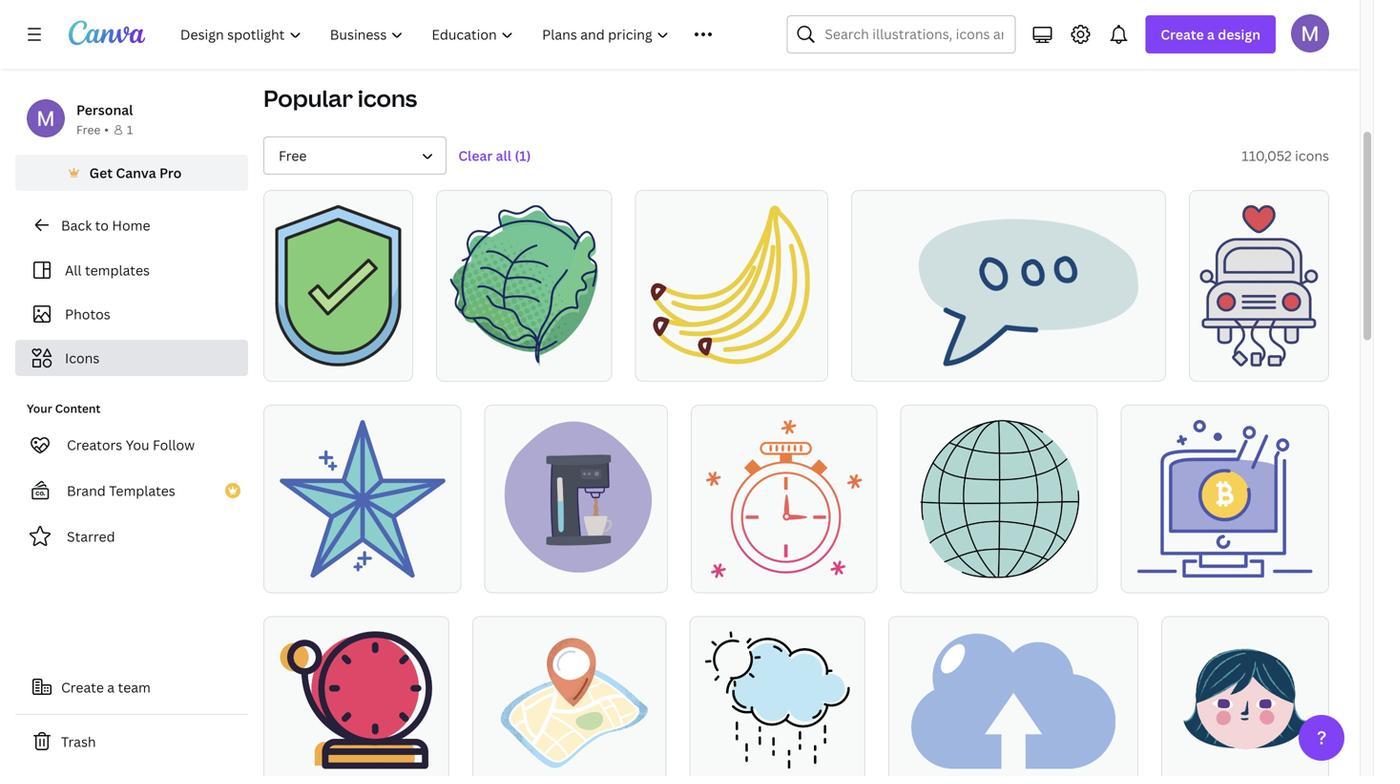 Task type: vqa. For each thing, say whether or not it's contained in the screenshot.
Your
yes



Task type: locate. For each thing, give the bounding box(es) containing it.
1 horizontal spatial icons
[[1296, 147, 1330, 165]]

0 vertical spatial a
[[1208, 25, 1215, 43]]

create inside create a team button
[[61, 678, 104, 697]]

1 vertical spatial free
[[279, 147, 307, 165]]

a inside 'dropdown button'
[[1208, 25, 1215, 43]]

web
[[482, 8, 514, 28]]

brand templates link
[[15, 472, 248, 510]]

free left •
[[76, 122, 100, 137]]

team
[[118, 678, 151, 697]]

a left the design
[[1208, 25, 1215, 43]]

all templates link
[[27, 252, 237, 288]]

and left seo
[[518, 8, 546, 28]]

a
[[1208, 25, 1215, 43], [107, 678, 115, 697]]

0 horizontal spatial icons
[[358, 83, 417, 114]]

1 horizontal spatial a
[[1208, 25, 1215, 43]]

cryptocurrency image
[[1138, 420, 1313, 578]]

health,
[[821, 8, 876, 28]]

all
[[496, 147, 512, 165]]

web and seo link
[[447, 0, 615, 53]]

0 horizontal spatial a
[[107, 678, 115, 697]]

1 horizontal spatial free
[[279, 147, 307, 165]]

top level navigation element
[[168, 15, 741, 53], [168, 15, 741, 53]]

icons up the free dropdown button
[[358, 83, 417, 114]]

1 vertical spatial create
[[61, 678, 104, 697]]

seo
[[550, 8, 580, 28]]

1 vertical spatial icons
[[1296, 147, 1330, 165]]

0 vertical spatial icons
[[358, 83, 417, 114]]

and for travel
[[1248, 8, 1276, 28]]

free
[[76, 122, 100, 137], [279, 147, 307, 165]]

4 and from the left
[[1248, 8, 1276, 28]]

create for create a team
[[61, 678, 104, 697]]

1 and from the left
[[518, 8, 546, 28]]

back
[[61, 216, 92, 234]]

templates
[[109, 482, 175, 500]]

and
[[518, 8, 546, 28], [936, 8, 964, 28], [1057, 8, 1086, 28], [1248, 8, 1276, 28]]

media
[[349, 8, 395, 28]]

popular
[[264, 83, 353, 114]]

1 horizontal spatial create
[[1161, 25, 1205, 43]]

brand templates
[[67, 482, 175, 500]]

free inside dropdown button
[[279, 147, 307, 165]]

creators
[[67, 436, 122, 454]]

a left team
[[107, 678, 115, 697]]

0 horizontal spatial free
[[76, 122, 100, 137]]

(1)
[[515, 147, 531, 165]]

create left the design
[[1161, 25, 1205, 43]]

110,052 icons
[[1242, 147, 1330, 165]]

icons for 110,052 icons
[[1296, 147, 1330, 165]]

1 vertical spatial a
[[107, 678, 115, 697]]

create
[[1161, 25, 1205, 43], [61, 678, 104, 697]]

pointer map location vacations travel image
[[490, 632, 649, 769]]

and right beauty
[[936, 8, 964, 28]]

starred link
[[15, 517, 248, 556]]

0 horizontal spatial create
[[61, 678, 104, 697]]

get
[[89, 164, 113, 182]]

and for web
[[518, 8, 546, 28]]

0 vertical spatial create
[[1161, 25, 1205, 43]]

hotels
[[1280, 8, 1329, 28]]

icons
[[358, 83, 417, 114], [1296, 147, 1330, 165]]

and right travel
[[1248, 8, 1276, 28]]

folders
[[1089, 8, 1142, 28]]

and right files
[[1057, 8, 1086, 28]]

back to home
[[61, 216, 150, 234]]

trash
[[61, 733, 96, 751]]

photos link
[[27, 296, 237, 332]]

0 vertical spatial free
[[76, 122, 100, 137]]

a for team
[[107, 678, 115, 697]]

health, beauty and fashion link
[[813, 0, 1026, 53]]

free •
[[76, 122, 109, 137]]

popular icons
[[264, 83, 417, 114]]

content
[[55, 401, 101, 416]]

get canva pro button
[[15, 155, 248, 191]]

create inside create a design 'dropdown button'
[[1161, 25, 1205, 43]]

school bell icon image
[[280, 632, 433, 769]]

valentines theme icon image
[[1201, 205, 1319, 367]]

3 and from the left
[[1057, 8, 1086, 28]]

create a design
[[1161, 25, 1261, 43]]

free down popular
[[279, 147, 307, 165]]

isolated chronometer gradient design image
[[707, 420, 863, 578]]

create left team
[[61, 678, 104, 697]]

None search field
[[787, 15, 1016, 53]]

creators you follow link
[[15, 426, 248, 464]]

a inside button
[[107, 678, 115, 697]]

icons right the 110,052
[[1296, 147, 1330, 165]]

creators you follow
[[67, 436, 195, 454]]



Task type: describe. For each thing, give the bounding box(es) containing it.
get canva pro
[[89, 164, 182, 182]]

travel
[[1199, 8, 1245, 28]]

icons for popular icons
[[358, 83, 417, 114]]

home
[[112, 216, 150, 234]]

clear all (1) button
[[449, 137, 541, 175]]

follow
[[153, 436, 195, 454]]

pro
[[159, 164, 182, 182]]

free button
[[264, 137, 447, 175]]

star five pointed fill style icon image
[[280, 420, 446, 578]]

clear
[[459, 147, 493, 165]]

health, beauty and fashion
[[821, 8, 1026, 28]]

files and folders link
[[997, 0, 1165, 53]]

cabbage icon image
[[450, 205, 598, 367]]

sphere browser computer free form   style icon image
[[917, 420, 1082, 578]]

maria williams image
[[1292, 14, 1330, 52]]

your content
[[27, 401, 101, 416]]

social media
[[300, 8, 395, 28]]

free for free
[[279, 147, 307, 165]]

2 and from the left
[[936, 8, 964, 28]]

personal
[[76, 101, 133, 119]]

all templates
[[65, 261, 150, 279]]

face of woman  story book   style icon image
[[1177, 632, 1315, 769]]

icons
[[65, 349, 100, 367]]

web and seo
[[482, 8, 580, 28]]

talk bubble message communication icon free form image
[[877, 205, 1142, 367]]

create a team button
[[15, 668, 248, 707]]

trash link
[[15, 723, 248, 761]]

delicious coffee machine block    style icon image
[[500, 420, 654, 578]]

a for design
[[1208, 25, 1215, 43]]

you
[[126, 436, 149, 454]]

templates
[[85, 261, 150, 279]]

1
[[127, 122, 133, 137]]

free for free •
[[76, 122, 100, 137]]

shield protection check mark internet flat line style image
[[275, 205, 401, 367]]

rainy day icon image
[[706, 632, 850, 769]]

and for files
[[1057, 8, 1086, 28]]

your
[[27, 401, 52, 416]]

social media link
[[264, 0, 432, 53]]

Search search field
[[825, 16, 1004, 53]]

create a team
[[61, 678, 151, 697]]

brand
[[67, 482, 106, 500]]

travel and hotels link
[[1180, 0, 1348, 53]]

starred
[[67, 528, 115, 546]]

create for create a design
[[1161, 25, 1205, 43]]

back to home link
[[15, 206, 248, 244]]

travel and hotels
[[1199, 8, 1329, 28]]

beauty
[[879, 8, 932, 28]]

clear all (1)
[[459, 147, 531, 165]]

cloud computing school education learning flat style image
[[912, 632, 1116, 769]]

all
[[65, 261, 82, 279]]

files and folders
[[1019, 8, 1142, 28]]

design
[[1219, 25, 1261, 43]]

fashion
[[968, 8, 1026, 28]]

canva
[[116, 164, 156, 182]]

110,052
[[1242, 147, 1293, 165]]

create a design button
[[1146, 15, 1277, 53]]

files
[[1019, 8, 1054, 28]]

social
[[300, 8, 345, 28]]

to
[[95, 216, 109, 234]]

banana icon image
[[651, 205, 813, 367]]

•
[[104, 122, 109, 137]]

photos
[[65, 305, 110, 323]]



